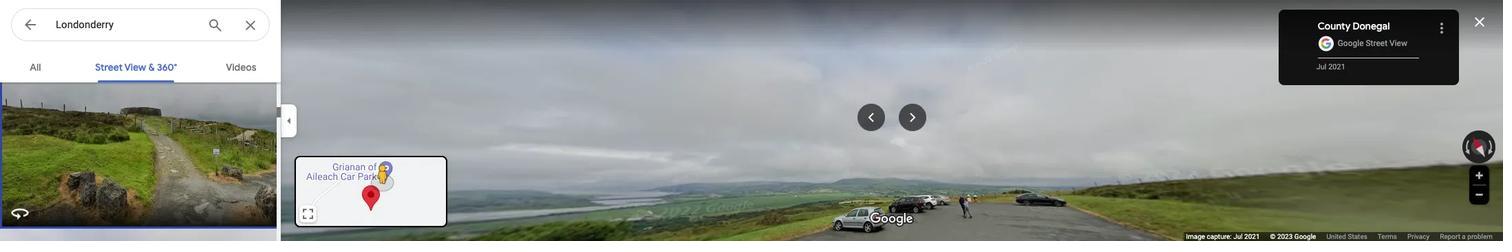 Task type: describe. For each thing, give the bounding box(es) containing it.
united
[[1327, 233, 1347, 241]]

© 2023 google
[[1271, 233, 1317, 241]]

street inside "button"
[[95, 61, 123, 74]]

report
[[1440, 233, 1461, 241]]

tab list inside google maps 'element'
[[0, 50, 281, 83]]

photos of grianan of aileach main content
[[0, 27, 281, 242]]

report a problem
[[1440, 233, 1493, 241]]

0 vertical spatial google
[[1338, 39, 1364, 48]]

1 horizontal spatial jul
[[1317, 63, 1327, 72]]

google maps element
[[0, 0, 1504, 242]]

Londonderry field
[[11, 8, 270, 42]]

jul 2021
[[1317, 63, 1346, 72]]

videos
[[226, 61, 256, 74]]

&
[[148, 61, 155, 74]]

0 vertical spatial 2021
[[1329, 63, 1346, 72]]

0 horizontal spatial 2021
[[1245, 233, 1260, 241]]

states
[[1348, 233, 1368, 241]]

report a problem link
[[1440, 233, 1493, 242]]

all button
[[13, 50, 57, 83]]

street view & 360°
[[95, 61, 177, 74]]

none field inside londonderry field
[[56, 17, 196, 33]]

2023
[[1278, 233, 1293, 241]]

 button
[[11, 8, 50, 44]]



Task type: vqa. For each thing, say whether or not it's contained in the screenshot.
Symphony Park Icon
no



Task type: locate. For each thing, give the bounding box(es) containing it.
1 horizontal spatial google
[[1338, 39, 1364, 48]]

collapse side panel image
[[282, 113, 297, 128]]

terms
[[1378, 233, 1398, 241]]


[[22, 15, 39, 34]]

360°
[[157, 61, 177, 74]]

jul right capture:
[[1234, 233, 1243, 241]]

view google street view's profile image
[[1318, 36, 1335, 52]]

1 horizontal spatial 2021
[[1329, 63, 1346, 72]]

0 vertical spatial view
[[1390, 39, 1408, 48]]

tab list
[[0, 50, 281, 83]]

county
[[1318, 20, 1351, 32]]

jul
[[1317, 63, 1327, 72], [1234, 233, 1243, 241]]

problem
[[1468, 233, 1493, 241]]

street left &
[[95, 61, 123, 74]]

google
[[1338, 39, 1364, 48], [1295, 233, 1317, 241]]

expand image
[[303, 209, 313, 220]]

image capture: jul 2021
[[1186, 233, 1260, 241]]

view down the donegal
[[1390, 39, 1408, 48]]

2021 down the view google street view's profile image
[[1329, 63, 1346, 72]]

footer containing image capture: jul 2021
[[1186, 233, 1504, 242]]

0 horizontal spatial view
[[125, 61, 146, 74]]

2021 left © on the bottom of page
[[1245, 233, 1260, 241]]

None field
[[56, 17, 196, 33]]

capture:
[[1207, 233, 1232, 241]]

1 vertical spatial 2021
[[1245, 233, 1260, 241]]

street
[[1366, 39, 1388, 48], [95, 61, 123, 74]]

street down the donegal
[[1366, 39, 1388, 48]]

©
[[1271, 233, 1276, 241]]

view left &
[[125, 61, 146, 74]]

2021
[[1329, 63, 1346, 72], [1245, 233, 1260, 241]]

jul down the view google street view's profile image
[[1317, 63, 1327, 72]]

view
[[1390, 39, 1408, 48], [125, 61, 146, 74]]

interactive map image
[[296, 158, 446, 227]]

google down county donegal
[[1338, 39, 1364, 48]]

0 horizontal spatial street
[[95, 61, 123, 74]]

videos button
[[215, 50, 267, 83]]

 search field
[[11, 8, 281, 44]]

0 vertical spatial street
[[1366, 39, 1388, 48]]

view inside street view & 360° "button"
[[125, 61, 146, 74]]

street view & 360° button
[[84, 50, 188, 83]]

1 vertical spatial jul
[[1234, 233, 1243, 241]]

privacy button
[[1408, 233, 1430, 242]]

1 horizontal spatial view
[[1390, 39, 1408, 48]]

1 vertical spatial google
[[1295, 233, 1317, 241]]

zoom in image
[[1475, 171, 1485, 181]]

google inside footer
[[1295, 233, 1317, 241]]

google street view
[[1338, 39, 1408, 48]]

united states
[[1327, 233, 1368, 241]]

0 horizontal spatial google
[[1295, 233, 1317, 241]]

donegal
[[1353, 20, 1390, 32]]

footer
[[1186, 233, 1504, 242]]

zoom out image
[[1475, 190, 1485, 200]]

privacy
[[1408, 233, 1430, 241]]

image
[[1186, 233, 1206, 241]]

tab list containing all
[[0, 50, 281, 83]]

google right '2023'
[[1295, 233, 1317, 241]]

united states button
[[1327, 233, 1368, 242]]

1 vertical spatial view
[[125, 61, 146, 74]]

photo 5 image
[[0, 229, 280, 242]]

0 horizontal spatial jul
[[1234, 233, 1243, 241]]

1 vertical spatial street
[[95, 61, 123, 74]]

google street view link
[[1338, 39, 1408, 48]]

jul inside footer
[[1234, 233, 1243, 241]]

1 horizontal spatial street
[[1366, 39, 1388, 48]]

county donegal
[[1318, 20, 1390, 32]]

a
[[1463, 233, 1466, 241]]

all
[[30, 61, 41, 74]]

0 vertical spatial jul
[[1317, 63, 1327, 72]]

footer inside google maps 'element'
[[1186, 233, 1504, 242]]

terms button
[[1378, 233, 1398, 242]]



